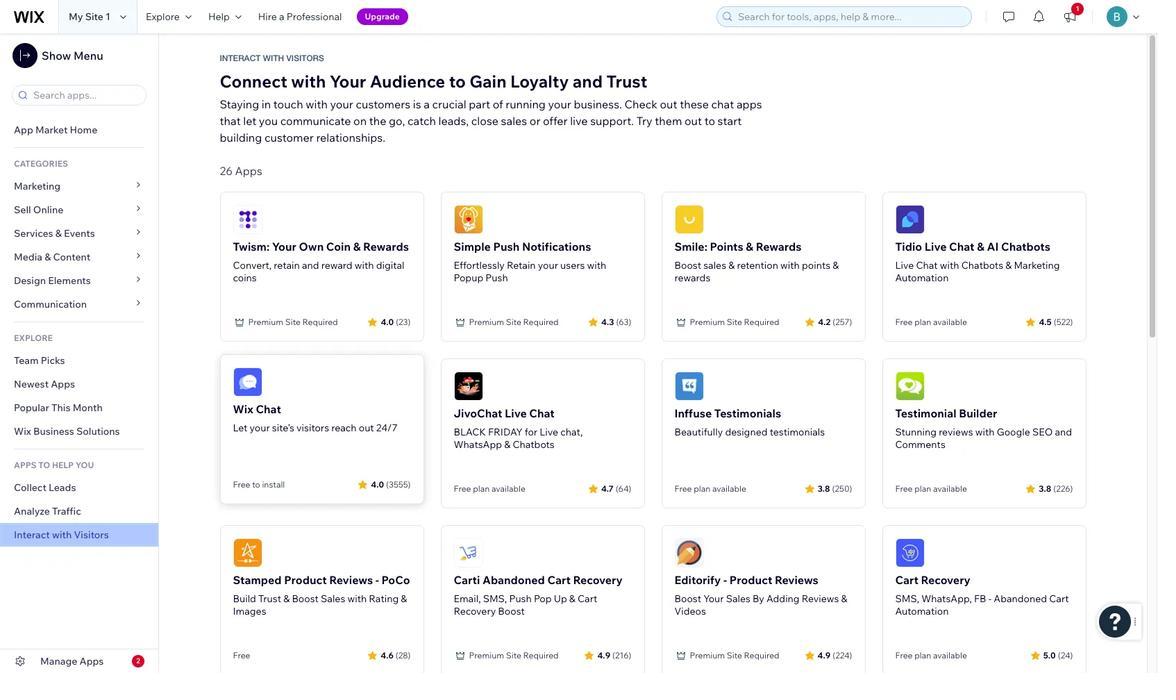Task type: vqa. For each thing, say whether or not it's contained in the screenshot.


Task type: locate. For each thing, give the bounding box(es) containing it.
digital
[[376, 259, 405, 272]]

reviews up rating
[[329, 573, 373, 587]]

fb
[[974, 592, 987, 605]]

0 vertical spatial trust
[[607, 71, 648, 92]]

0 horizontal spatial visitors
[[74, 529, 109, 541]]

0 vertical spatial and
[[573, 71, 603, 92]]

4.3
[[601, 316, 614, 327]]

free plan available for &
[[896, 317, 967, 327]]

premium site required for rewards
[[248, 317, 338, 327]]

5.0 (24)
[[1044, 650, 1073, 660]]

premium for twism:
[[248, 317, 283, 327]]

apps for 26 apps
[[235, 164, 262, 178]]

apps
[[14, 460, 36, 470]]

wix up let
[[233, 402, 253, 416]]

0 horizontal spatial out
[[359, 422, 374, 434]]

1 horizontal spatial recovery
[[573, 573, 623, 587]]

1 horizontal spatial visitors
[[287, 53, 324, 63]]

apps for manage apps
[[80, 655, 104, 667]]

team
[[14, 354, 39, 367]]

1 rewards from the left
[[363, 240, 409, 254]]

to left install
[[252, 479, 260, 490]]

1 horizontal spatial trust
[[607, 71, 648, 92]]

free for google
[[896, 483, 913, 494]]

free down whatsapp
[[454, 483, 471, 494]]

boost down 'smile:'
[[675, 259, 702, 272]]

boost inside smile: points & rewards boost sales & retention with points & rewards
[[675, 259, 702, 272]]

required for sms,
[[523, 650, 559, 661]]

1 horizontal spatial 1
[[1076, 4, 1080, 13]]

product up by at right
[[730, 573, 773, 587]]

0 horizontal spatial apps
[[51, 378, 75, 390]]

simple push notifications logo image
[[454, 205, 483, 234]]

plan up testimonial builder logo
[[915, 317, 932, 327]]

1 horizontal spatial your
[[330, 71, 366, 92]]

1 3.8 from the left
[[818, 483, 830, 493]]

premium for carti
[[469, 650, 504, 661]]

1 vertical spatial push
[[486, 272, 508, 284]]

1 horizontal spatial interact with visitors
[[220, 53, 324, 63]]

try
[[637, 114, 653, 128]]

customer
[[265, 131, 314, 144]]

2 horizontal spatial out
[[685, 114, 702, 128]]

1 button
[[1055, 0, 1086, 33]]

apps to help you
[[14, 460, 94, 470]]

to inside staying in touch with your customers is a crucial part of running your business. check out these chat apps that let you communicate on the go, catch leads, close sales or offer live support. try them out to start building customer relationships.
[[705, 114, 715, 128]]

visitors down analyze traffic link
[[74, 529, 109, 541]]

show
[[42, 49, 71, 63]]

0 horizontal spatial product
[[284, 573, 327, 587]]

1 vertical spatial out
[[685, 114, 702, 128]]

sales
[[321, 592, 345, 605], [726, 592, 751, 605]]

1 horizontal spatial sales
[[704, 259, 727, 272]]

4.9 left the (224)
[[818, 650, 831, 660]]

1 horizontal spatial marketing
[[1014, 259, 1060, 272]]

chatbots left chat,
[[513, 438, 555, 451]]

boost right images
[[292, 592, 319, 605]]

required down retain
[[523, 317, 559, 327]]

0 horizontal spatial sales
[[321, 592, 345, 605]]

visitors down hire a professional link
[[287, 53, 324, 63]]

0 horizontal spatial sales
[[501, 114, 527, 128]]

trust up 'check' at right top
[[607, 71, 648, 92]]

abandoned up pop
[[483, 573, 545, 587]]

marketing down categories in the left top of the page
[[14, 180, 61, 192]]

push right popup
[[486, 272, 508, 284]]

sms, right email, at the bottom
[[483, 592, 507, 605]]

plan down beautifully
[[694, 483, 711, 494]]

5.0
[[1044, 650, 1056, 660]]

0 vertical spatial automation
[[896, 272, 949, 284]]

0 vertical spatial sales
[[501, 114, 527, 128]]

design
[[14, 274, 46, 287]]

free plan available down whatsapp
[[454, 483, 526, 494]]

4.9 left (216)
[[598, 650, 611, 660]]

sales down the running
[[501, 114, 527, 128]]

4.0 for rewards
[[381, 316, 394, 327]]

1 vertical spatial 4.0
[[371, 479, 384, 489]]

carti abandoned cart recovery logo image
[[454, 538, 483, 567]]

out left 24/7
[[359, 422, 374, 434]]

and inside testimonial builder stunning reviews with google seo and comments
[[1055, 426, 1072, 438]]

market
[[35, 124, 68, 136]]

1 vertical spatial apps
[[51, 378, 75, 390]]

team picks link
[[0, 349, 158, 372]]

2 horizontal spatial your
[[704, 592, 724, 605]]

twism: your own coin & rewards logo image
[[233, 205, 262, 234]]

sales down points
[[704, 259, 727, 272]]

design elements link
[[0, 269, 158, 292]]

sms, left whatsapp, on the bottom
[[896, 592, 920, 605]]

available down tidio live chat & ai chatbots live chat with chatbots & marketing automation
[[933, 317, 967, 327]]

your down notifications
[[538, 259, 558, 272]]

1 vertical spatial your
[[272, 240, 297, 254]]

4.5 (522)
[[1039, 316, 1073, 327]]

4.0 left (23)
[[381, 316, 394, 327]]

upgrade button
[[357, 8, 408, 25]]

0 horizontal spatial to
[[252, 479, 260, 490]]

customers
[[356, 97, 411, 111]]

0 vertical spatial -
[[376, 573, 379, 587]]

professional
[[287, 10, 342, 23]]

- inside stamped product reviews - poco build trust & boost sales with rating & images
[[376, 573, 379, 587]]

required for your
[[744, 650, 780, 661]]

free plan available up testimonial builder logo
[[896, 317, 967, 327]]

free left install
[[233, 479, 250, 490]]

- inside cart recovery sms, whatsapp, fb - abandoned cart automation
[[989, 592, 992, 605]]

rewards
[[675, 272, 711, 284]]

4.2 (257)
[[818, 316, 853, 327]]

sms, inside cart recovery sms, whatsapp, fb - abandoned cart automation
[[896, 592, 920, 605]]

marketing link
[[0, 174, 158, 198]]

your inside twism: your own coin & rewards convert, retain and reward with digital coins
[[272, 240, 297, 254]]

free down "comments"
[[896, 483, 913, 494]]

0 vertical spatial wix
[[233, 402, 253, 416]]

wix inside 'sidebar' element
[[14, 425, 31, 438]]

0 horizontal spatial trust
[[258, 592, 281, 605]]

0 vertical spatial abandoned
[[483, 573, 545, 587]]

4.6 (28)
[[381, 650, 411, 660]]

required down reward
[[303, 317, 338, 327]]

notifications
[[522, 240, 591, 254]]

1 horizontal spatial abandoned
[[994, 592, 1047, 605]]

retain
[[274, 259, 300, 272]]

0 horizontal spatial sms,
[[483, 592, 507, 605]]

26 apps
[[220, 164, 262, 178]]

premium site required for sms,
[[469, 650, 559, 661]]

sales inside editorify ‑ product reviews boost your sales by adding reviews & videos
[[726, 592, 751, 605]]

boost inside the carti abandoned cart recovery email, sms, push pop up & cart recovery boost
[[498, 605, 525, 617]]

boost left pop
[[498, 605, 525, 617]]

available down whatsapp
[[492, 483, 526, 494]]

plan down whatsapp
[[473, 483, 490, 494]]

2 vertical spatial your
[[704, 592, 724, 605]]

free plan available down beautifully
[[675, 483, 747, 494]]

chatbots right ai
[[1002, 240, 1051, 254]]

a
[[279, 10, 284, 23], [424, 97, 430, 111]]

1 vertical spatial interact with visitors
[[14, 529, 109, 541]]

available down "comments"
[[933, 483, 967, 494]]

1 product from the left
[[284, 573, 327, 587]]

0 vertical spatial out
[[660, 97, 678, 111]]

retention
[[737, 259, 779, 272]]

and up business.
[[573, 71, 603, 92]]

chat up "site's" at bottom
[[256, 402, 281, 416]]

images
[[233, 605, 266, 617]]

is
[[413, 97, 421, 111]]

comments
[[896, 438, 946, 451]]

interact with visitors up connect
[[220, 53, 324, 63]]

and down the own
[[302, 259, 319, 272]]

boost inside editorify ‑ product reviews boost your sales by adding reviews & videos
[[675, 592, 702, 605]]

build
[[233, 592, 256, 605]]

0 horizontal spatial -
[[376, 573, 379, 587]]

premium down 'coins'
[[248, 317, 283, 327]]

3.8 left '(226)'
[[1039, 483, 1052, 493]]

inffuse testimonials logo image
[[675, 372, 704, 401]]

trust inside stamped product reviews - poco build trust & boost sales with rating & images
[[258, 592, 281, 605]]

product inside editorify ‑ product reviews boost your sales by adding reviews & videos
[[730, 573, 773, 587]]

available for designed
[[713, 483, 747, 494]]

visitors
[[287, 53, 324, 63], [74, 529, 109, 541]]

1 horizontal spatial a
[[424, 97, 430, 111]]

2 vertical spatial out
[[359, 422, 374, 434]]

product inside stamped product reviews - poco build trust & boost sales with rating & images
[[284, 573, 327, 587]]

1 horizontal spatial 4.9
[[818, 650, 831, 660]]

seo
[[1033, 426, 1053, 438]]

1 horizontal spatial product
[[730, 573, 773, 587]]

2 rewards from the left
[[756, 240, 802, 254]]

chat left ai
[[950, 240, 975, 254]]

chat up for
[[529, 406, 555, 420]]

content
[[53, 251, 90, 263]]

4.0 for visitors
[[371, 479, 384, 489]]

1
[[1076, 4, 1080, 13], [106, 10, 110, 23]]

interact with visitors
[[220, 53, 324, 63], [14, 529, 109, 541]]

1 vertical spatial abandoned
[[994, 592, 1047, 605]]

1 inside button
[[1076, 4, 1080, 13]]

abandoned
[[483, 573, 545, 587], [994, 592, 1047, 605]]

my site 1
[[69, 10, 110, 23]]

and
[[573, 71, 603, 92], [302, 259, 319, 272], [1055, 426, 1072, 438]]

0 horizontal spatial interact with visitors
[[14, 529, 109, 541]]

trust down stamped
[[258, 592, 281, 605]]

relationships.
[[316, 131, 386, 144]]

premium down email, at the bottom
[[469, 650, 504, 661]]

and for testimonial builder stunning reviews with google seo and comments
[[1055, 426, 1072, 438]]

1 horizontal spatial and
[[573, 71, 603, 92]]

4.6
[[381, 650, 394, 660]]

0 horizontal spatial 3.8
[[818, 483, 830, 493]]

inffuse testimonials beautifully designed testimonials
[[675, 406, 825, 438]]

Search for tools, apps, help & more... field
[[734, 7, 968, 26]]

chatbots inside the jivochat live chat black friday for live chat, whatsapp & chatbots
[[513, 438, 555, 451]]

free plan available down whatsapp, on the bottom
[[896, 650, 967, 661]]

2 horizontal spatial and
[[1055, 426, 1072, 438]]

2 horizontal spatial apps
[[235, 164, 262, 178]]

required for rewards
[[303, 317, 338, 327]]

sms, inside the carti abandoned cart recovery email, sms, push pop up & cart recovery boost
[[483, 592, 507, 605]]

and for connect with your audience to gain loyalty and trust
[[573, 71, 603, 92]]

popular this month link
[[0, 396, 158, 420]]

1 vertical spatial a
[[424, 97, 430, 111]]

explore
[[14, 333, 53, 343]]

a right is
[[424, 97, 430, 111]]

available for &
[[933, 317, 967, 327]]

required down retention
[[744, 317, 780, 327]]

staying
[[220, 97, 259, 111]]

plan down whatsapp, on the bottom
[[915, 650, 932, 661]]

touch
[[274, 97, 303, 111]]

2 automation from the top
[[896, 605, 949, 617]]

premium for editorify
[[690, 650, 725, 661]]

1 vertical spatial wix
[[14, 425, 31, 438]]

1 vertical spatial marketing
[[1014, 259, 1060, 272]]

0 horizontal spatial your
[[272, 240, 297, 254]]

required down pop
[[523, 650, 559, 661]]

0 horizontal spatial wix
[[14, 425, 31, 438]]

interact down analyze in the bottom left of the page
[[14, 529, 50, 541]]

3.8 left (250)
[[818, 483, 830, 493]]

4.7 (64)
[[601, 483, 632, 493]]

2 3.8 from the left
[[1039, 483, 1052, 493]]

premium for simple
[[469, 317, 504, 327]]

0 vertical spatial 4.0
[[381, 316, 394, 327]]

your inside wix chat let your site's visitors reach out 24/7
[[250, 422, 270, 434]]

1 sms, from the left
[[483, 592, 507, 605]]

2 vertical spatial push
[[509, 592, 532, 605]]

trust
[[607, 71, 648, 92], [258, 592, 281, 605]]

up
[[554, 592, 567, 605]]

and right seo
[[1055, 426, 1072, 438]]

communication link
[[0, 292, 158, 316]]

apps right manage
[[80, 655, 104, 667]]

0 horizontal spatial marketing
[[14, 180, 61, 192]]

reward
[[321, 259, 353, 272]]

apps up the this
[[51, 378, 75, 390]]

0 vertical spatial apps
[[235, 164, 262, 178]]

hire
[[258, 10, 277, 23]]

services & events
[[14, 227, 95, 240]]

0 horizontal spatial interact
[[14, 529, 50, 541]]

plan
[[915, 317, 932, 327], [473, 483, 490, 494], [694, 483, 711, 494], [915, 483, 932, 494], [915, 650, 932, 661]]

inffuse
[[675, 406, 712, 420]]

tidio live chat & ai chatbots logo image
[[896, 205, 925, 234]]

rewards up retention
[[756, 240, 802, 254]]

0 horizontal spatial rewards
[[363, 240, 409, 254]]

manage apps
[[40, 655, 104, 667]]

reviews
[[329, 573, 373, 587], [775, 573, 819, 587], [802, 592, 839, 605]]

2 vertical spatial chatbots
[[513, 438, 555, 451]]

free for for
[[454, 483, 471, 494]]

a right hire
[[279, 10, 284, 23]]

with inside smile: points & rewards boost sales & retention with points & rewards
[[781, 259, 800, 272]]

2 sms, from the left
[[896, 592, 920, 605]]

solutions
[[76, 425, 120, 438]]

with inside staying in touch with your customers is a crucial part of running your business. check out these chat apps that let you communicate on the go, catch leads, close sales or offer live support. try them out to start building customer relationships.
[[306, 97, 328, 111]]

builder
[[959, 406, 998, 420]]

sales inside stamped product reviews - poco build trust & boost sales with rating & images
[[321, 592, 345, 605]]

1 4.9 from the left
[[598, 650, 611, 660]]

2 horizontal spatial recovery
[[921, 573, 971, 587]]

marketing up 4.5
[[1014, 259, 1060, 272]]

free to install
[[233, 479, 285, 490]]

2 horizontal spatial to
[[705, 114, 715, 128]]

sell
[[14, 204, 31, 216]]

1 vertical spatial and
[[302, 259, 319, 272]]

free right (257)
[[896, 317, 913, 327]]

1 automation from the top
[[896, 272, 949, 284]]

0 horizontal spatial and
[[302, 259, 319, 272]]

your down ‑
[[704, 592, 724, 605]]

premium down videos
[[690, 650, 725, 661]]

push left pop
[[509, 592, 532, 605]]

abandoned inside the carti abandoned cart recovery email, sms, push pop up & cart recovery boost
[[483, 573, 545, 587]]

plan for reviews
[[915, 483, 932, 494]]

marketing inside tidio live chat & ai chatbots live chat with chatbots & marketing automation
[[1014, 259, 1060, 272]]

automation inside cart recovery sms, whatsapp, fb - abandoned cart automation
[[896, 605, 949, 617]]

abandoned right fb
[[994, 592, 1047, 605]]

2 product from the left
[[730, 573, 773, 587]]

chat
[[712, 97, 734, 111]]

1 horizontal spatial sales
[[726, 592, 751, 605]]

sales left by at right
[[726, 592, 751, 605]]

automation down "tidio"
[[896, 272, 949, 284]]

(3555)
[[386, 479, 411, 489]]

product right stamped
[[284, 573, 327, 587]]

1 horizontal spatial out
[[660, 97, 678, 111]]

1 horizontal spatial wix
[[233, 402, 253, 416]]

0 horizontal spatial abandoned
[[483, 573, 545, 587]]

out down the "these"
[[685, 114, 702, 128]]

2
[[136, 656, 140, 665]]

premium
[[248, 317, 283, 327], [469, 317, 504, 327], [690, 317, 725, 327], [469, 650, 504, 661], [690, 650, 725, 661]]

simple
[[454, 240, 491, 254]]

0 horizontal spatial 4.9
[[598, 650, 611, 660]]

(224)
[[833, 650, 853, 660]]

these
[[680, 97, 709, 111]]

smile: points & rewards boost sales & retention with points & rewards
[[675, 240, 839, 284]]

4.9 for editorify ‑ product reviews
[[818, 650, 831, 660]]

your up retain
[[272, 240, 297, 254]]

1 horizontal spatial 3.8
[[1039, 483, 1052, 493]]

1 vertical spatial sales
[[704, 259, 727, 272]]

1 vertical spatial visitors
[[74, 529, 109, 541]]

wix down popular
[[14, 425, 31, 438]]

0 vertical spatial marketing
[[14, 180, 61, 192]]

your up 'communicate'
[[330, 97, 353, 111]]

apps right the 26
[[235, 164, 262, 178]]

automation
[[896, 272, 949, 284], [896, 605, 949, 617]]

0 vertical spatial a
[[279, 10, 284, 23]]

help
[[52, 460, 74, 470]]

available down designed
[[713, 483, 747, 494]]

free plan available down "comments"
[[896, 483, 967, 494]]

1 horizontal spatial -
[[989, 592, 992, 605]]

1 vertical spatial trust
[[258, 592, 281, 605]]

1 horizontal spatial apps
[[80, 655, 104, 667]]

1 horizontal spatial to
[[449, 71, 466, 92]]

0 vertical spatial chatbots
[[1002, 240, 1051, 254]]

apps for newest apps
[[51, 378, 75, 390]]

your up offer
[[548, 97, 571, 111]]

site for twism: your own coin & rewards
[[285, 317, 301, 327]]

1 horizontal spatial interact
[[220, 53, 261, 63]]

wix chat let your site's visitors reach out 24/7
[[233, 402, 398, 434]]

help
[[208, 10, 230, 23]]

out up them
[[660, 97, 678, 111]]

leads
[[49, 481, 76, 494]]

1 horizontal spatial rewards
[[756, 240, 802, 254]]

free plan available for designed
[[675, 483, 747, 494]]

0 vertical spatial visitors
[[287, 53, 324, 63]]

running
[[506, 97, 546, 111]]

available down whatsapp, on the bottom
[[933, 650, 967, 661]]

your right let
[[250, 422, 270, 434]]

0 vertical spatial interact with visitors
[[220, 53, 324, 63]]

interact with visitors down traffic
[[14, 529, 109, 541]]

that
[[220, 114, 241, 128]]

your up on
[[330, 71, 366, 92]]

coins
[[233, 272, 257, 284]]

1 vertical spatial -
[[989, 592, 992, 605]]

0 horizontal spatial recovery
[[454, 605, 496, 617]]

your inside editorify ‑ product reviews boost your sales by adding reviews & videos
[[704, 592, 724, 605]]

& inside "link"
[[45, 251, 51, 263]]

site
[[85, 10, 103, 23], [285, 317, 301, 327], [506, 317, 522, 327], [727, 317, 742, 327], [506, 650, 522, 661], [727, 650, 742, 661]]

2 sales from the left
[[726, 592, 751, 605]]

rewards inside twism: your own coin & rewards convert, retain and reward with digital coins
[[363, 240, 409, 254]]

wix inside wix chat let your site's visitors reach out 24/7
[[233, 402, 253, 416]]

1 vertical spatial automation
[[896, 605, 949, 617]]

0 horizontal spatial a
[[279, 10, 284, 23]]

1 vertical spatial interact
[[14, 529, 50, 541]]

interact up connect
[[220, 53, 261, 63]]

testimonial
[[896, 406, 957, 420]]

check
[[625, 97, 658, 111]]

with inside twism: your own coin & rewards convert, retain and reward with digital coins
[[355, 259, 374, 272]]

apps
[[737, 97, 762, 111]]

boost down editorify
[[675, 592, 702, 605]]

automation left fb
[[896, 605, 949, 617]]

4.0 left (3555)
[[371, 479, 384, 489]]

1 sales from the left
[[321, 592, 345, 605]]

plan for &
[[915, 317, 932, 327]]

2 vertical spatial apps
[[80, 655, 104, 667]]

1 horizontal spatial sms,
[[896, 592, 920, 605]]

1 vertical spatial to
[[705, 114, 715, 128]]

or
[[530, 114, 541, 128]]

automation inside tidio live chat & ai chatbots live chat with chatbots & marketing automation
[[896, 272, 949, 284]]

free right the (224)
[[896, 650, 913, 661]]

2 vertical spatial and
[[1055, 426, 1072, 438]]

jivochat live chat logo image
[[454, 372, 483, 401]]

rewards up digital
[[363, 240, 409, 254]]

with inside simple push notifications effortlessly retain your users with popup push
[[587, 259, 607, 272]]

with inside testimonial builder stunning reviews with google seo and comments
[[976, 426, 995, 438]]

(23)
[[396, 316, 411, 327]]

2 4.9 from the left
[[818, 650, 831, 660]]



Task type: describe. For each thing, give the bounding box(es) containing it.
available for reviews
[[933, 483, 967, 494]]

picks
[[41, 354, 65, 367]]

start
[[718, 114, 742, 128]]

0 horizontal spatial 1
[[106, 10, 110, 23]]

stunning
[[896, 426, 937, 438]]

free plan available for reviews
[[896, 483, 967, 494]]

live up friday on the bottom of the page
[[505, 406, 527, 420]]

newest apps link
[[0, 372, 158, 396]]

stamped
[[233, 573, 282, 587]]

(24)
[[1058, 650, 1073, 660]]

cart recovery logo image
[[896, 538, 925, 567]]

explore
[[146, 10, 180, 23]]

to
[[38, 460, 50, 470]]

& inside the carti abandoned cart recovery email, sms, push pop up & cart recovery boost
[[569, 592, 576, 605]]

out inside wix chat let your site's visitors reach out 24/7
[[359, 422, 374, 434]]

install
[[262, 479, 285, 490]]

abandoned inside cart recovery sms, whatsapp, fb - abandoned cart automation
[[994, 592, 1047, 605]]

wix for chat
[[233, 402, 253, 416]]

premium site required for your
[[690, 650, 780, 661]]

3.8 for testimonial builder
[[1039, 483, 1052, 493]]

reach
[[331, 422, 357, 434]]

newest
[[14, 378, 49, 390]]

app
[[14, 124, 33, 136]]

stamped product reviews - poco build trust & boost sales with rating & images
[[233, 573, 410, 617]]

collect leads
[[14, 481, 76, 494]]

convert,
[[233, 259, 272, 272]]

(522)
[[1054, 316, 1073, 327]]

premium for smile:
[[690, 317, 725, 327]]

chat inside wix chat let your site's visitors reach out 24/7
[[256, 402, 281, 416]]

4.7
[[601, 483, 614, 493]]

2 vertical spatial to
[[252, 479, 260, 490]]

& inside editorify ‑ product reviews boost your sales by adding reviews & videos
[[841, 592, 848, 605]]

carti abandoned cart recovery email, sms, push pop up & cart recovery boost
[[454, 573, 623, 617]]

live right for
[[540, 426, 558, 438]]

jivochat live chat black friday for live chat, whatsapp & chatbots
[[454, 406, 583, 451]]

marketing inside 'sidebar' element
[[14, 180, 61, 192]]

& inside twism: your own coin & rewards convert, retain and reward with digital coins
[[353, 240, 361, 254]]

sales inside staying in touch with your customers is a crucial part of running your business. check out these chat apps that let you communicate on the go, catch leads, close sales or offer live support. try them out to start building customer relationships.
[[501, 114, 527, 128]]

tidio
[[896, 240, 923, 254]]

go,
[[389, 114, 405, 128]]

tidio live chat & ai chatbots live chat with chatbots & marketing automation
[[896, 240, 1060, 284]]

you
[[259, 114, 278, 128]]

hire a professional
[[258, 10, 342, 23]]

site for editorify ‑ product reviews
[[727, 650, 742, 661]]

1 vertical spatial chatbots
[[962, 259, 1004, 272]]

wix for business
[[14, 425, 31, 438]]

cart down cart recovery logo
[[896, 573, 919, 587]]

connect with your audience to gain loyalty and trust
[[220, 71, 648, 92]]

analyze
[[14, 505, 50, 517]]

free for chatbots
[[896, 317, 913, 327]]

push inside the carti abandoned cart recovery email, sms, push pop up & cart recovery boost
[[509, 592, 532, 605]]

plan for black
[[473, 483, 490, 494]]

free plan available for black
[[454, 483, 526, 494]]

twism: your own coin & rewards convert, retain and reward with digital coins
[[233, 240, 409, 284]]

free for -
[[896, 650, 913, 661]]

you
[[76, 460, 94, 470]]

4.9 (216)
[[598, 650, 632, 660]]

0 vertical spatial push
[[493, 240, 520, 254]]

with inside 'sidebar' element
[[52, 529, 72, 541]]

black
[[454, 426, 486, 438]]

cart right up
[[578, 592, 598, 605]]

premium site required for your
[[469, 317, 559, 327]]

premium site required for sales
[[690, 317, 780, 327]]

editorify ‑ product reviews logo image
[[675, 538, 704, 567]]

sidebar element
[[0, 33, 159, 673]]

plan for whatsapp,
[[915, 650, 932, 661]]

0 vertical spatial to
[[449, 71, 466, 92]]

live
[[570, 114, 588, 128]]

(63)
[[616, 316, 632, 327]]

app market home link
[[0, 118, 158, 142]]

0 vertical spatial your
[[330, 71, 366, 92]]

the
[[369, 114, 386, 128]]

carti
[[454, 573, 480, 587]]

connect
[[220, 71, 288, 92]]

cart up up
[[548, 573, 571, 587]]

analyze traffic link
[[0, 499, 158, 523]]

(226)
[[1054, 483, 1073, 493]]

my
[[69, 10, 83, 23]]

home
[[70, 124, 97, 136]]

live right "tidio"
[[925, 240, 947, 254]]

plan for designed
[[694, 483, 711, 494]]

analyze traffic
[[14, 505, 81, 517]]

stamped product reviews - poco logo image
[[233, 538, 262, 567]]

popular this month
[[14, 401, 103, 414]]

loyalty
[[510, 71, 569, 92]]

free for visitors
[[233, 479, 250, 490]]

traffic
[[52, 505, 81, 517]]

testimonials
[[770, 426, 825, 438]]

let
[[243, 114, 256, 128]]

4.0 (3555)
[[371, 479, 411, 489]]

4.9 for carti abandoned cart recovery
[[598, 650, 611, 660]]

leads,
[[439, 114, 469, 128]]

site for carti abandoned cart recovery
[[506, 650, 522, 661]]

visitors inside interact with visitors link
[[74, 529, 109, 541]]

popup
[[454, 272, 484, 284]]

chat inside the jivochat live chat black friday for live chat, whatsapp & chatbots
[[529, 406, 555, 420]]

reviews up adding
[[775, 573, 819, 587]]

building
[[220, 131, 262, 144]]

beautifully
[[675, 426, 723, 438]]

catch
[[408, 114, 436, 128]]

a inside staying in touch with your customers is a crucial part of running your business. check out these chat apps that let you communicate on the go, catch leads, close sales or offer live support. try them out to start building customer relationships.
[[424, 97, 430, 111]]

business.
[[574, 97, 622, 111]]

site for simple push notifications
[[506, 317, 522, 327]]

chat down "tidio"
[[916, 259, 938, 272]]

required for your
[[523, 317, 559, 327]]

0 vertical spatial interact
[[220, 53, 261, 63]]

(64)
[[616, 483, 632, 493]]

and inside twism: your own coin & rewards convert, retain and reward with digital coins
[[302, 259, 319, 272]]

upgrade
[[365, 11, 400, 22]]

live down "tidio"
[[896, 259, 914, 272]]

site for smile: points & rewards
[[727, 317, 742, 327]]

rewards inside smile: points & rewards boost sales & retention with points & rewards
[[756, 240, 802, 254]]

boost inside stamped product reviews - poco build trust & boost sales with rating & images
[[292, 592, 319, 605]]

whatsapp
[[454, 438, 502, 451]]

videos
[[675, 605, 706, 617]]

Search apps... field
[[29, 85, 142, 105]]

reviews inside stamped product reviews - poco build trust & boost sales with rating & images
[[329, 573, 373, 587]]

free plan available for whatsapp,
[[896, 650, 967, 661]]

free down beautifully
[[675, 483, 692, 494]]

interact inside 'sidebar' element
[[14, 529, 50, 541]]

sales inside smile: points & rewards boost sales & retention with points & rewards
[[704, 259, 727, 272]]

cart up 5.0 (24)
[[1050, 592, 1069, 605]]

reviews right adding
[[802, 592, 839, 605]]

close
[[471, 114, 499, 128]]

wix chat logo image
[[233, 367, 262, 397]]

your inside simple push notifications effortlessly retain your users with popup push
[[538, 259, 558, 272]]

(28)
[[396, 650, 411, 660]]

ai
[[987, 240, 999, 254]]

4.5
[[1039, 316, 1052, 327]]

audience
[[370, 71, 445, 92]]

recovery inside cart recovery sms, whatsapp, fb - abandoned cart automation
[[921, 573, 971, 587]]

rating
[[369, 592, 399, 605]]

with inside tidio live chat & ai chatbots live chat with chatbots & marketing automation
[[940, 259, 960, 272]]

available for black
[[492, 483, 526, 494]]

interact with visitors inside 'sidebar' element
[[14, 529, 109, 541]]

categories
[[14, 158, 68, 169]]

wix business solutions link
[[0, 420, 158, 443]]

with inside stamped product reviews - poco build trust & boost sales with rating & images
[[348, 592, 367, 605]]

3.8 for inffuse testimonials
[[818, 483, 830, 493]]

required for sales
[[744, 317, 780, 327]]

collect
[[14, 481, 46, 494]]

show menu button
[[13, 43, 103, 68]]

services
[[14, 227, 53, 240]]

testimonial builder logo image
[[896, 372, 925, 401]]

design elements
[[14, 274, 91, 287]]

wix business solutions
[[14, 425, 120, 438]]

& inside the jivochat live chat black friday for live chat, whatsapp & chatbots
[[504, 438, 511, 451]]

part
[[469, 97, 490, 111]]

for
[[525, 426, 538, 438]]

free down images
[[233, 650, 250, 661]]

smile: points & rewards logo image
[[675, 205, 704, 234]]

smile:
[[675, 240, 708, 254]]

editorify ‑ product reviews boost your sales by adding reviews & videos
[[675, 573, 848, 617]]

chat,
[[561, 426, 583, 438]]

available for whatsapp,
[[933, 650, 967, 661]]



